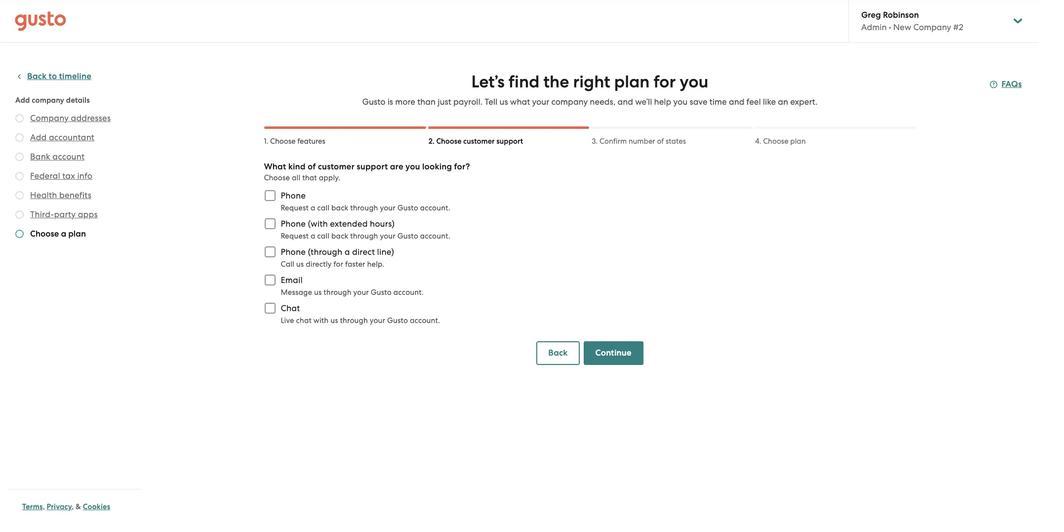 Task type: locate. For each thing, give the bounding box(es) containing it.
choose
[[270, 137, 296, 146], [436, 137, 462, 146], [763, 137, 789, 146], [264, 173, 290, 182], [30, 229, 59, 239]]

1 horizontal spatial of
[[657, 137, 664, 146]]

0 vertical spatial company
[[914, 22, 951, 32]]

0 horizontal spatial for
[[334, 260, 343, 269]]

1 horizontal spatial support
[[497, 137, 523, 146]]

1 request from the top
[[281, 204, 309, 212]]

through up extended
[[350, 204, 378, 212]]

2 vertical spatial check image
[[15, 230, 24, 238]]

choose plan
[[763, 137, 806, 146]]

us right tell
[[500, 97, 508, 107]]

add inside 'add accountant' button
[[30, 132, 47, 142]]

features
[[297, 137, 325, 146]]

1 vertical spatial you
[[673, 97, 688, 107]]

, left privacy link
[[43, 502, 45, 511]]

plan down apps
[[68, 229, 86, 239]]

•
[[889, 22, 891, 32]]

what kind of customer support are you looking for? choose all that apply.
[[264, 162, 470, 182]]

add for add company details
[[15, 96, 30, 105]]

call
[[317, 204, 330, 212], [317, 232, 330, 241]]

directly
[[306, 260, 332, 269]]

1 check image from the top
[[15, 153, 24, 161]]

cookies button
[[83, 501, 110, 513]]

customer up apply.
[[318, 162, 355, 172]]

your
[[532, 97, 549, 107], [380, 204, 396, 212], [380, 232, 396, 241], [353, 288, 369, 297], [370, 316, 385, 325]]

new
[[893, 22, 911, 32]]

choose down the third-
[[30, 229, 59, 239]]

2 phone from the top
[[281, 219, 306, 229]]

add
[[15, 96, 30, 105], [30, 132, 47, 142]]

company inside button
[[30, 113, 69, 123]]

0 horizontal spatial customer
[[318, 162, 355, 172]]

1 vertical spatial back
[[331, 232, 348, 241]]

a down third-party apps button
[[61, 229, 66, 239]]

1 check image from the top
[[15, 114, 24, 122]]

support
[[497, 137, 523, 146], [357, 162, 388, 172]]

add for add accountant
[[30, 132, 47, 142]]

call for phone (with extended hours)
[[317, 232, 330, 241]]

support down the what
[[497, 137, 523, 146]]

your for chat
[[370, 316, 385, 325]]

2 check image from the top
[[15, 172, 24, 180]]

company left #2
[[914, 22, 951, 32]]

1 horizontal spatial and
[[729, 97, 745, 107]]

, left &
[[72, 502, 74, 511]]

choose for choose plan
[[763, 137, 789, 146]]

3 phone from the top
[[281, 247, 306, 257]]

you right the 'are'
[[406, 162, 420, 172]]

1 vertical spatial call
[[317, 232, 330, 241]]

a
[[311, 204, 315, 212], [61, 229, 66, 239], [311, 232, 315, 241], [345, 247, 350, 257]]

bank
[[30, 152, 50, 162]]

plan inside let's find the right plan for you gusto is more than just payroll. tell us what your company needs, and we'll help you save time and feel like an expert.
[[614, 72, 650, 92]]

1 vertical spatial for
[[334, 260, 343, 269]]

1 horizontal spatial for
[[654, 72, 676, 92]]

for?
[[454, 162, 470, 172]]

customer inside what kind of customer support are you looking for? choose all that apply.
[[318, 162, 355, 172]]

0 vertical spatial add
[[15, 96, 30, 105]]

message us through your gusto account.
[[281, 288, 424, 297]]

1 vertical spatial phone
[[281, 219, 306, 229]]

company inside let's find the right plan for you gusto is more than just payroll. tell us what your company needs, and we'll help you save time and feel like an expert.
[[552, 97, 588, 107]]

check image
[[15, 114, 24, 122], [15, 133, 24, 142], [15, 230, 24, 238]]

states
[[666, 137, 686, 146]]

request down "(with"
[[281, 232, 309, 241]]

gusto for chat
[[387, 316, 408, 325]]

1 vertical spatial check image
[[15, 133, 24, 142]]

customer up the for?
[[463, 137, 495, 146]]

let's find the right plan for you gusto is more than just payroll. tell us what your company needs, and we'll help you save time and feel like an expert.
[[362, 72, 818, 107]]

a inside list
[[61, 229, 66, 239]]

#2
[[953, 22, 964, 32]]

support left the 'are'
[[357, 162, 388, 172]]

request a call back through your gusto account. up direct
[[281, 232, 450, 241]]

0 vertical spatial you
[[680, 72, 709, 92]]

confirm number of states
[[600, 137, 686, 146]]

a down "(with"
[[311, 232, 315, 241]]

of
[[657, 137, 664, 146], [308, 162, 316, 172]]

add accountant button
[[30, 131, 94, 143]]

you inside what kind of customer support are you looking for? choose all that apply.
[[406, 162, 420, 172]]

your for phone (with extended hours)
[[380, 232, 396, 241]]

of up that
[[308, 162, 316, 172]]

request for phone (with extended hours)
[[281, 232, 309, 241]]

0 horizontal spatial of
[[308, 162, 316, 172]]

help
[[654, 97, 671, 107]]

0 horizontal spatial plan
[[68, 229, 86, 239]]

through down message us through your gusto account.
[[340, 316, 368, 325]]

account. for phone
[[420, 204, 450, 212]]

phone
[[281, 191, 306, 201], [281, 219, 306, 229], [281, 247, 306, 257]]

faqs button
[[990, 79, 1022, 90]]

third-party apps button
[[30, 208, 98, 220]]

choose down the what
[[264, 173, 290, 182]]

your right the what
[[532, 97, 549, 107]]

all
[[292, 173, 301, 182]]

check image for bank
[[15, 153, 24, 161]]

through
[[350, 204, 378, 212], [350, 232, 378, 241], [324, 288, 352, 297], [340, 316, 368, 325]]

tax
[[62, 171, 75, 181]]

than
[[417, 97, 436, 107]]

1 horizontal spatial company
[[552, 97, 588, 107]]

back down phone (with extended hours) at the left
[[331, 232, 348, 241]]

us
[[500, 97, 508, 107], [296, 260, 304, 269], [314, 288, 322, 297], [331, 316, 338, 325]]

apply.
[[319, 173, 340, 182]]

0 horizontal spatial and
[[618, 97, 633, 107]]

you for are
[[406, 162, 420, 172]]

1 , from the left
[[43, 502, 45, 511]]

0 vertical spatial back
[[331, 204, 348, 212]]

choose for choose features
[[270, 137, 296, 146]]

choose up the what
[[270, 137, 296, 146]]

for down phone (through a direct line)
[[334, 260, 343, 269]]

choose up looking
[[436, 137, 462, 146]]

2 , from the left
[[72, 502, 74, 511]]

number
[[629, 137, 655, 146]]

you for for
[[680, 72, 709, 92]]

phone left "(with"
[[281, 219, 306, 229]]

your up hours)
[[380, 204, 396, 212]]

account.
[[420, 204, 450, 212], [420, 232, 450, 241], [394, 288, 424, 297], [410, 316, 440, 325]]

0 vertical spatial request
[[281, 204, 309, 212]]

company down the
[[552, 97, 588, 107]]

check image left choose a plan
[[15, 230, 24, 238]]

plan up we'll
[[614, 72, 650, 92]]

of inside what kind of customer support are you looking for? choose all that apply.
[[308, 162, 316, 172]]

through down call us directly for faster help.
[[324, 288, 352, 297]]

and
[[618, 97, 633, 107], [729, 97, 745, 107]]

2 check image from the top
[[15, 133, 24, 142]]

call up "(with"
[[317, 204, 330, 212]]

call down "(with"
[[317, 232, 330, 241]]

2 back from the top
[[331, 232, 348, 241]]

1 vertical spatial back
[[548, 348, 568, 358]]

1 vertical spatial customer
[[318, 162, 355, 172]]

2 call from the top
[[317, 232, 330, 241]]

1 vertical spatial request
[[281, 232, 309, 241]]

0 vertical spatial request a call back through your gusto account.
[[281, 204, 450, 212]]

your down message us through your gusto account.
[[370, 316, 385, 325]]

back
[[27, 71, 47, 81], [548, 348, 568, 358]]

2 horizontal spatial plan
[[790, 137, 806, 146]]

check image
[[15, 153, 24, 161], [15, 172, 24, 180], [15, 191, 24, 200], [15, 210, 24, 219]]

plan inside list
[[68, 229, 86, 239]]

1 horizontal spatial plan
[[614, 72, 650, 92]]

2 request from the top
[[281, 232, 309, 241]]

request a call back through your gusto account. for phone (with extended hours)
[[281, 232, 450, 241]]

0 vertical spatial plan
[[614, 72, 650, 92]]

0 vertical spatial back
[[27, 71, 47, 81]]

2 vertical spatial plan
[[68, 229, 86, 239]]

and left we'll
[[618, 97, 633, 107]]

0 vertical spatial call
[[317, 204, 330, 212]]

company
[[914, 22, 951, 32], [30, 113, 69, 123]]

request up "(with"
[[281, 204, 309, 212]]

0 vertical spatial for
[[654, 72, 676, 92]]

0 horizontal spatial support
[[357, 162, 388, 172]]

health benefits button
[[30, 189, 91, 201]]

and left "feel"
[[729, 97, 745, 107]]

that
[[302, 173, 317, 182]]

0 horizontal spatial back
[[27, 71, 47, 81]]

1 vertical spatial support
[[357, 162, 388, 172]]

0 vertical spatial of
[[657, 137, 664, 146]]

4 check image from the top
[[15, 210, 24, 219]]

us right "call"
[[296, 260, 304, 269]]

check image left the third-
[[15, 210, 24, 219]]

1 phone from the top
[[281, 191, 306, 201]]

0 horizontal spatial company
[[32, 96, 64, 105]]

check image left add accountant
[[15, 133, 24, 142]]

bank account button
[[30, 151, 85, 163]]

gusto
[[362, 97, 385, 107], [397, 204, 418, 212], [397, 232, 418, 241], [371, 288, 392, 297], [387, 316, 408, 325]]

check image left health
[[15, 191, 24, 200]]

add down back to timeline button
[[15, 96, 30, 105]]

the
[[544, 72, 569, 92]]

0 vertical spatial check image
[[15, 114, 24, 122]]

choose inside list
[[30, 229, 59, 239]]

0 vertical spatial customer
[[463, 137, 495, 146]]

2 and from the left
[[729, 97, 745, 107]]

request a call back through your gusto account.
[[281, 204, 450, 212], [281, 232, 450, 241]]

your for phone
[[380, 204, 396, 212]]

0 horizontal spatial company
[[30, 113, 69, 123]]

1 vertical spatial of
[[308, 162, 316, 172]]

0 horizontal spatial add
[[15, 96, 30, 105]]

plan
[[614, 72, 650, 92], [790, 137, 806, 146], [68, 229, 86, 239]]

0 horizontal spatial ,
[[43, 502, 45, 511]]

1 horizontal spatial company
[[914, 22, 951, 32]]

1 vertical spatial request a call back through your gusto account.
[[281, 232, 450, 241]]

you
[[680, 72, 709, 92], [673, 97, 688, 107], [406, 162, 420, 172]]

check image left bank
[[15, 153, 24, 161]]

Phone (through a direct line) checkbox
[[259, 241, 281, 263]]

1 request a call back through your gusto account. from the top
[[281, 204, 450, 212]]

through for phone
[[350, 204, 378, 212]]

choose down 'like'
[[763, 137, 789, 146]]

1 back from the top
[[331, 204, 348, 212]]

phone down "all"
[[281, 191, 306, 201]]

back inside button
[[548, 348, 568, 358]]

party
[[54, 209, 76, 219]]

apps
[[78, 209, 98, 219]]

a up the faster
[[345, 247, 350, 257]]

0 vertical spatial phone
[[281, 191, 306, 201]]

check image down add company details
[[15, 114, 24, 122]]

,
[[43, 502, 45, 511], [72, 502, 74, 511]]

through up direct
[[350, 232, 378, 241]]

customer
[[463, 137, 495, 146], [318, 162, 355, 172]]

choose a plan
[[30, 229, 86, 239]]

1 horizontal spatial ,
[[72, 502, 74, 511]]

company down add company details
[[30, 113, 69, 123]]

you up the save
[[680, 72, 709, 92]]

your down hours)
[[380, 232, 396, 241]]

company down back to timeline button
[[32, 96, 64, 105]]

your inside let's find the right plan for you gusto is more than just payroll. tell us what your company needs, and we'll help you save time and feel like an expert.
[[532, 97, 549, 107]]

1 vertical spatial add
[[30, 132, 47, 142]]

2 vertical spatial you
[[406, 162, 420, 172]]

of for number
[[657, 137, 664, 146]]

looking
[[422, 162, 452, 172]]

3 check image from the top
[[15, 191, 24, 200]]

1 horizontal spatial back
[[548, 348, 568, 358]]

are
[[390, 162, 403, 172]]

1 call from the top
[[317, 204, 330, 212]]

back up phone (with extended hours) at the left
[[331, 204, 348, 212]]

for up the help
[[654, 72, 676, 92]]

plan down expert.
[[790, 137, 806, 146]]

request a call back through your gusto account. up extended
[[281, 204, 450, 212]]

choose inside what kind of customer support are you looking for? choose all that apply.
[[264, 173, 290, 182]]

2 request a call back through your gusto account. from the top
[[281, 232, 450, 241]]

check image for third-
[[15, 210, 24, 219]]

email
[[281, 275, 303, 285]]

check image left federal
[[15, 172, 24, 180]]

benefits
[[59, 190, 91, 200]]

2 vertical spatial phone
[[281, 247, 306, 257]]

us inside let's find the right plan for you gusto is more than just payroll. tell us what your company needs, and we'll help you save time and feel like an expert.
[[500, 97, 508, 107]]

help.
[[367, 260, 385, 269]]

phone up "call"
[[281, 247, 306, 257]]

of left the states
[[657, 137, 664, 146]]

third-
[[30, 209, 54, 219]]

1 vertical spatial company
[[30, 113, 69, 123]]

1 and from the left
[[618, 97, 633, 107]]

back inside button
[[27, 71, 47, 81]]

for
[[654, 72, 676, 92], [334, 260, 343, 269]]

back button
[[537, 341, 580, 365]]

you right the help
[[673, 97, 688, 107]]

add up bank
[[30, 132, 47, 142]]

choose customer support
[[436, 137, 523, 146]]

back for phone
[[331, 204, 348, 212]]

1 horizontal spatial add
[[30, 132, 47, 142]]



Task type: vqa. For each thing, say whether or not it's contained in the screenshot.
to
yes



Task type: describe. For each thing, give the bounding box(es) containing it.
direct
[[352, 247, 375, 257]]

payroll.
[[453, 97, 483, 107]]

tell
[[485, 97, 498, 107]]

robinson
[[883, 10, 919, 20]]

hours)
[[370, 219, 395, 229]]

Phone checkbox
[[259, 185, 281, 206]]

add company details
[[15, 96, 90, 105]]

is
[[388, 97, 393, 107]]

what
[[510, 97, 530, 107]]

Phone (with extended hours) checkbox
[[259, 213, 281, 235]]

accountant
[[49, 132, 94, 142]]

details
[[66, 96, 90, 105]]

request for phone
[[281, 204, 309, 212]]

phone for phone
[[281, 191, 306, 201]]

more
[[395, 97, 415, 107]]

needs,
[[590, 97, 616, 107]]

chat
[[296, 316, 312, 325]]

federal tax info
[[30, 171, 92, 181]]

health benefits
[[30, 190, 91, 200]]

to
[[49, 71, 57, 81]]

add accountant
[[30, 132, 94, 142]]

3 check image from the top
[[15, 230, 24, 238]]

(with
[[308, 219, 328, 229]]

gusto for phone (with extended hours)
[[397, 232, 418, 241]]

greg
[[861, 10, 881, 20]]

admin
[[861, 22, 887, 32]]

confirm
[[600, 137, 627, 146]]

choose for choose customer support
[[436, 137, 462, 146]]

federal tax info button
[[30, 170, 92, 182]]

find
[[509, 72, 540, 92]]

0 vertical spatial support
[[497, 137, 523, 146]]

timeline
[[59, 71, 91, 81]]

check image for federal
[[15, 172, 24, 180]]

back for phone (with extended hours)
[[331, 232, 348, 241]]

terms , privacy , & cookies
[[22, 502, 110, 511]]

choose features
[[270, 137, 325, 146]]

faqs
[[1002, 79, 1022, 89]]

1 horizontal spatial customer
[[463, 137, 495, 146]]

call us directly for faster help.
[[281, 260, 385, 269]]

privacy
[[47, 502, 72, 511]]

account
[[53, 152, 85, 162]]

federal
[[30, 171, 60, 181]]

account. for chat
[[410, 316, 440, 325]]

for inside let's find the right plan for you gusto is more than just payroll. tell us what your company needs, and we'll help you save time and feel like an expert.
[[654, 72, 676, 92]]

faster
[[345, 260, 365, 269]]

cookies
[[83, 502, 110, 511]]

like
[[763, 97, 776, 107]]

a up "(with"
[[311, 204, 315, 212]]

greg robinson admin • new company #2
[[861, 10, 964, 32]]

check image for health
[[15, 191, 24, 200]]

addresses
[[71, 113, 111, 123]]

health
[[30, 190, 57, 200]]

phone (through a direct line)
[[281, 247, 394, 257]]

gusto for phone
[[397, 204, 418, 212]]

check image for add
[[15, 133, 24, 142]]

Chat checkbox
[[259, 297, 281, 319]]

just
[[438, 97, 451, 107]]

phone for phone (with extended hours)
[[281, 219, 306, 229]]

Email checkbox
[[259, 269, 281, 291]]

let's
[[471, 72, 505, 92]]

call for phone
[[317, 204, 330, 212]]

terms
[[22, 502, 43, 511]]

account. for phone (with extended hours)
[[420, 232, 450, 241]]

home image
[[15, 11, 66, 31]]

company inside greg robinson admin • new company #2
[[914, 22, 951, 32]]

third-party apps
[[30, 209, 98, 219]]

live
[[281, 316, 294, 325]]

privacy link
[[47, 502, 72, 511]]

us right message
[[314, 288, 322, 297]]

us right with on the bottom of the page
[[331, 316, 338, 325]]

through for chat
[[340, 316, 368, 325]]

live chat with us through your gusto account.
[[281, 316, 440, 325]]

right
[[573, 72, 610, 92]]

we'll
[[635, 97, 652, 107]]

company addresses
[[30, 113, 111, 123]]

continue
[[595, 348, 632, 358]]

of for kind
[[308, 162, 316, 172]]

feel
[[747, 97, 761, 107]]

gusto inside let's find the right plan for you gusto is more than just payroll. tell us what your company needs, and we'll help you save time and feel like an expert.
[[362, 97, 385, 107]]

phone for phone (through a direct line)
[[281, 247, 306, 257]]

phone (with extended hours)
[[281, 219, 395, 229]]

save
[[690, 97, 708, 107]]

check image for company
[[15, 114, 24, 122]]

through for phone (with extended hours)
[[350, 232, 378, 241]]

support inside what kind of customer support are you looking for? choose all that apply.
[[357, 162, 388, 172]]

message
[[281, 288, 312, 297]]

call
[[281, 260, 294, 269]]

an
[[778, 97, 788, 107]]

your up live chat with us through your gusto account.
[[353, 288, 369, 297]]

1 vertical spatial plan
[[790, 137, 806, 146]]

back to timeline button
[[15, 71, 91, 82]]

chat
[[281, 303, 300, 313]]

expert.
[[790, 97, 818, 107]]

continue button
[[584, 341, 643, 365]]

time
[[710, 97, 727, 107]]

request a call back through your gusto account. for phone
[[281, 204, 450, 212]]

terms link
[[22, 502, 43, 511]]

bank account
[[30, 152, 85, 162]]

kind
[[288, 162, 306, 172]]

what
[[264, 162, 286, 172]]

choose a plan list
[[15, 112, 137, 242]]

back for back
[[548, 348, 568, 358]]

info
[[77, 171, 92, 181]]

company addresses button
[[30, 112, 111, 124]]

back to timeline
[[27, 71, 91, 81]]

back for back to timeline
[[27, 71, 47, 81]]

line)
[[377, 247, 394, 257]]

extended
[[330, 219, 368, 229]]

choose for choose a plan
[[30, 229, 59, 239]]



